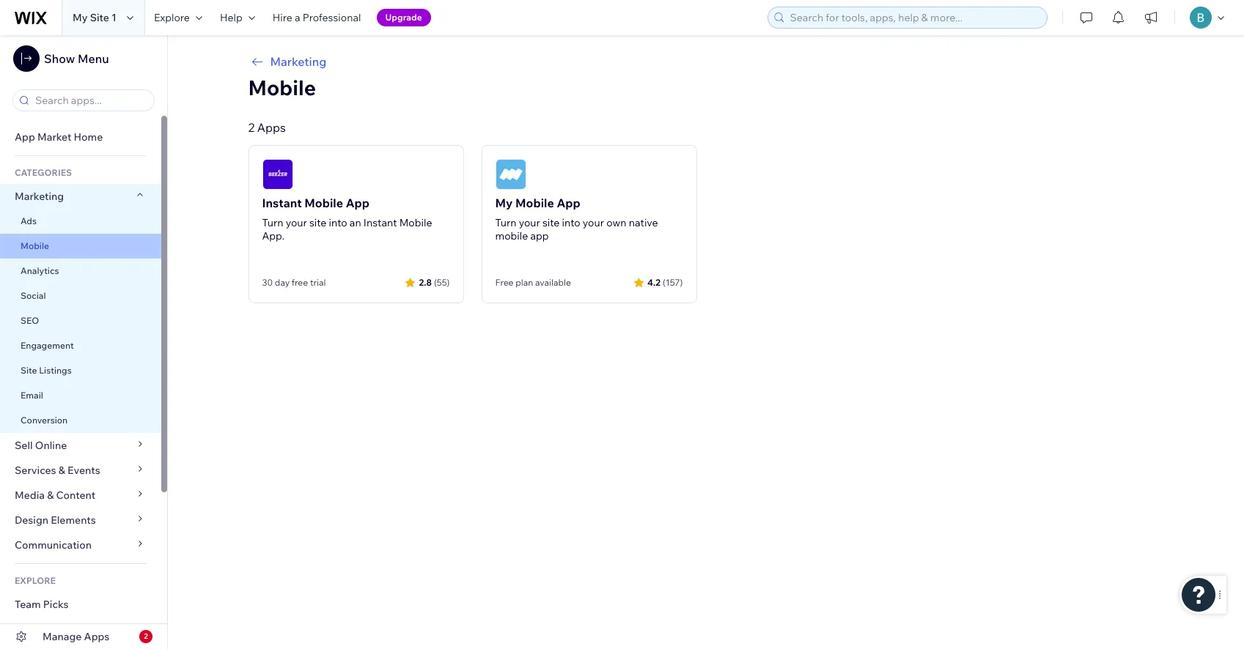 Task type: vqa. For each thing, say whether or not it's contained in the screenshot.
Back
no



Task type: describe. For each thing, give the bounding box(es) containing it.
free
[[292, 277, 308, 288]]

0 horizontal spatial instant
[[262, 196, 302, 211]]

conversion link
[[0, 409, 161, 433]]

turn for my
[[495, 216, 517, 230]]

manage
[[43, 631, 82, 644]]

plan
[[516, 277, 533, 288]]

a
[[295, 11, 300, 24]]

apps for 2 apps
[[257, 120, 286, 135]]

trial
[[310, 277, 326, 288]]

seo link
[[0, 309, 161, 334]]

app for my mobile app
[[557, 196, 581, 211]]

site listings link
[[0, 359, 161, 384]]

day
[[275, 277, 290, 288]]

(55)
[[434, 277, 450, 288]]

categories
[[15, 167, 72, 178]]

team picks link
[[0, 593, 161, 618]]

mobile
[[495, 230, 528, 243]]

1
[[112, 11, 117, 24]]

my for mobile
[[495, 196, 513, 211]]

picks
[[43, 599, 69, 612]]

engagement
[[21, 340, 74, 351]]

team
[[15, 599, 41, 612]]

services
[[15, 464, 56, 478]]

site inside sidebar element
[[21, 365, 37, 376]]

show menu button
[[13, 45, 109, 72]]

app inside 'link'
[[15, 131, 35, 144]]

30
[[262, 277, 273, 288]]

sell online
[[15, 439, 67, 453]]

0 vertical spatial site
[[90, 11, 109, 24]]

sell
[[15, 439, 33, 453]]

1 horizontal spatial instant
[[364, 216, 397, 230]]

app for instant mobile app
[[346, 196, 370, 211]]

mobile inside sidebar element
[[21, 241, 49, 252]]

into for my mobile app
[[562, 216, 581, 230]]

media & content link
[[0, 483, 161, 508]]

2 for 2 apps
[[248, 120, 255, 135]]

your for instant
[[286, 216, 307, 230]]

seo
[[21, 315, 39, 326]]

mobile inside my mobile app turn your site into your own native mobile app
[[516, 196, 554, 211]]

manage apps
[[43, 631, 110, 644]]

services & events
[[15, 464, 100, 478]]

home
[[74, 131, 103, 144]]

design elements
[[15, 514, 96, 527]]

app market home link
[[0, 125, 161, 150]]

2.8 (55)
[[419, 277, 450, 288]]

4.2
[[648, 277, 661, 288]]

help
[[220, 11, 243, 24]]

0 horizontal spatial marketing link
[[0, 184, 161, 209]]

your for my
[[519, 216, 540, 230]]

team picks
[[15, 599, 69, 612]]

Search for tools, apps, help & more... field
[[786, 7, 1043, 28]]

my for site
[[73, 11, 88, 24]]

30 day free trial
[[262, 277, 326, 288]]

app.
[[262, 230, 285, 243]]

sell online link
[[0, 433, 161, 458]]

upgrade
[[385, 12, 422, 23]]

analytics link
[[0, 259, 161, 284]]

free plan available
[[495, 277, 571, 288]]

content
[[56, 489, 96, 502]]

market
[[37, 131, 71, 144]]

listings
[[39, 365, 72, 376]]



Task type: locate. For each thing, give the bounding box(es) containing it.
1 horizontal spatial your
[[519, 216, 540, 230]]

show menu
[[44, 51, 109, 66]]

email link
[[0, 384, 161, 409]]

1 horizontal spatial 2
[[248, 120, 255, 135]]

2
[[248, 120, 255, 135], [144, 632, 148, 642]]

0 horizontal spatial my
[[73, 11, 88, 24]]

site inside my mobile app turn your site into your own native mobile app
[[543, 216, 560, 230]]

turn left app
[[495, 216, 517, 230]]

ads link
[[0, 209, 161, 234]]

media
[[15, 489, 45, 502]]

my inside my mobile app turn your site into your own native mobile app
[[495, 196, 513, 211]]

2 your from the left
[[519, 216, 540, 230]]

your left own
[[583, 216, 604, 230]]

marketing down the a
[[270, 54, 327, 69]]

instant right "an" on the left top of page
[[364, 216, 397, 230]]

0 horizontal spatial apps
[[54, 623, 79, 637]]

turn for instant
[[262, 216, 284, 230]]

0 horizontal spatial marketing
[[15, 190, 64, 203]]

1 site from the left
[[310, 216, 327, 230]]

hire a professional link
[[264, 0, 370, 35]]

0 vertical spatial marketing link
[[248, 53, 1164, 70]]

upgrade button
[[377, 9, 431, 26]]

site for instant
[[310, 216, 327, 230]]

engagement link
[[0, 334, 161, 359]]

1 horizontal spatial into
[[562, 216, 581, 230]]

mobile link
[[0, 234, 161, 259]]

0 vertical spatial &
[[58, 464, 65, 478]]

my left 1
[[73, 11, 88, 24]]

free
[[495, 277, 514, 288]]

apps
[[257, 120, 286, 135], [54, 623, 79, 637], [84, 631, 110, 644]]

media & content
[[15, 489, 96, 502]]

mobile
[[248, 75, 316, 100], [305, 196, 343, 211], [516, 196, 554, 211], [400, 216, 432, 230], [21, 241, 49, 252]]

my mobile app turn your site into your own native mobile app
[[495, 196, 658, 243]]

2 turn from the left
[[495, 216, 517, 230]]

1 horizontal spatial apps
[[84, 631, 110, 644]]

& left events
[[58, 464, 65, 478]]

1 vertical spatial 2
[[144, 632, 148, 642]]

site up email
[[21, 365, 37, 376]]

0 horizontal spatial turn
[[262, 216, 284, 230]]

1 your from the left
[[286, 216, 307, 230]]

apps for manage apps
[[84, 631, 110, 644]]

0 horizontal spatial into
[[329, 216, 347, 230]]

1 horizontal spatial app
[[346, 196, 370, 211]]

site left 1
[[90, 11, 109, 24]]

events
[[68, 464, 100, 478]]

0 vertical spatial 2
[[248, 120, 255, 135]]

& for events
[[58, 464, 65, 478]]

0 vertical spatial my
[[73, 11, 88, 24]]

1 vertical spatial marketing link
[[0, 184, 161, 209]]

site left "an" on the left top of page
[[310, 216, 327, 230]]

into for instant mobile app
[[329, 216, 347, 230]]

menu
[[78, 51, 109, 66]]

1 horizontal spatial my
[[495, 196, 513, 211]]

email
[[21, 390, 43, 401]]

1 vertical spatial instant
[[364, 216, 397, 230]]

0 horizontal spatial 2
[[144, 632, 148, 642]]

your inside the instant mobile app turn your site into an instant mobile app.
[[286, 216, 307, 230]]

instant down instant mobile app  logo on the left top
[[262, 196, 302, 211]]

0 horizontal spatial site
[[310, 216, 327, 230]]

2 inside sidebar element
[[144, 632, 148, 642]]

design elements link
[[0, 508, 161, 533]]

3 your from the left
[[583, 216, 604, 230]]

1 vertical spatial &
[[47, 489, 54, 502]]

elements
[[51, 514, 96, 527]]

online
[[35, 439, 67, 453]]

turn inside my mobile app turn your site into your own native mobile app
[[495, 216, 517, 230]]

0 horizontal spatial your
[[286, 216, 307, 230]]

instant mobile app  logo image
[[262, 159, 293, 190]]

conversion
[[21, 415, 68, 426]]

site listings
[[21, 365, 72, 376]]

apps down picks
[[54, 623, 79, 637]]

newest apps link
[[0, 618, 161, 643]]

my mobile app logo image
[[495, 159, 526, 190]]

explore
[[154, 11, 190, 24]]

into
[[329, 216, 347, 230], [562, 216, 581, 230]]

2 horizontal spatial app
[[557, 196, 581, 211]]

2 horizontal spatial your
[[583, 216, 604, 230]]

your down my mobile app logo
[[519, 216, 540, 230]]

apps right manage
[[84, 631, 110, 644]]

Search apps... field
[[31, 90, 150, 111]]

1 horizontal spatial marketing
[[270, 54, 327, 69]]

your right app.
[[286, 216, 307, 230]]

explore
[[15, 576, 56, 587]]

communication
[[15, 539, 94, 552]]

1 vertical spatial site
[[21, 365, 37, 376]]

native
[[629, 216, 658, 230]]

hire
[[273, 11, 293, 24]]

into inside my mobile app turn your site into your own native mobile app
[[562, 216, 581, 230]]

apps up instant mobile app  logo on the left top
[[257, 120, 286, 135]]

your
[[286, 216, 307, 230], [519, 216, 540, 230], [583, 216, 604, 230]]

into inside the instant mobile app turn your site into an instant mobile app.
[[329, 216, 347, 230]]

1 horizontal spatial site
[[90, 11, 109, 24]]

(157)
[[663, 277, 683, 288]]

& right the media
[[47, 489, 54, 502]]

2 site from the left
[[543, 216, 560, 230]]

4.2 (157)
[[648, 277, 683, 288]]

my site 1
[[73, 11, 117, 24]]

0 vertical spatial instant
[[262, 196, 302, 211]]

1 horizontal spatial turn
[[495, 216, 517, 230]]

1 horizontal spatial &
[[58, 464, 65, 478]]

an
[[350, 216, 361, 230]]

app inside the instant mobile app turn your site into an instant mobile app.
[[346, 196, 370, 211]]

marketing
[[270, 54, 327, 69], [15, 190, 64, 203]]

2 for 2
[[144, 632, 148, 642]]

my down my mobile app logo
[[495, 196, 513, 211]]

sidebar element
[[0, 35, 168, 650]]

instant mobile app turn your site into an instant mobile app.
[[262, 196, 432, 243]]

social
[[21, 290, 46, 301]]

& for content
[[47, 489, 54, 502]]

ads
[[21, 216, 37, 227]]

apps for newest apps
[[54, 623, 79, 637]]

0 horizontal spatial app
[[15, 131, 35, 144]]

marketing inside sidebar element
[[15, 190, 64, 203]]

2 horizontal spatial apps
[[257, 120, 286, 135]]

site right mobile
[[543, 216, 560, 230]]

&
[[58, 464, 65, 478], [47, 489, 54, 502]]

0 horizontal spatial &
[[47, 489, 54, 502]]

2 apps
[[248, 120, 286, 135]]

available
[[535, 277, 571, 288]]

1 turn from the left
[[262, 216, 284, 230]]

turn
[[262, 216, 284, 230], [495, 216, 517, 230]]

into left "an" on the left top of page
[[329, 216, 347, 230]]

app inside my mobile app turn your site into your own native mobile app
[[557, 196, 581, 211]]

1 vertical spatial my
[[495, 196, 513, 211]]

hire a professional
[[273, 11, 361, 24]]

newest
[[15, 623, 51, 637]]

app market home
[[15, 131, 103, 144]]

0 vertical spatial marketing
[[270, 54, 327, 69]]

services & events link
[[0, 458, 161, 483]]

site inside the instant mobile app turn your site into an instant mobile app.
[[310, 216, 327, 230]]

1 horizontal spatial site
[[543, 216, 560, 230]]

marketing down categories
[[15, 190, 64, 203]]

analytics
[[21, 266, 59, 277]]

site for my
[[543, 216, 560, 230]]

show
[[44, 51, 75, 66]]

newest apps
[[15, 623, 79, 637]]

turn down instant mobile app  logo on the left top
[[262, 216, 284, 230]]

marketing link
[[248, 53, 1164, 70], [0, 184, 161, 209]]

help button
[[211, 0, 264, 35]]

social link
[[0, 284, 161, 309]]

0 horizontal spatial site
[[21, 365, 37, 376]]

app
[[15, 131, 35, 144], [346, 196, 370, 211], [557, 196, 581, 211]]

app
[[531, 230, 549, 243]]

design
[[15, 514, 48, 527]]

own
[[607, 216, 627, 230]]

2 into from the left
[[562, 216, 581, 230]]

1 horizontal spatial marketing link
[[248, 53, 1164, 70]]

turn inside the instant mobile app turn your site into an instant mobile app.
[[262, 216, 284, 230]]

instant
[[262, 196, 302, 211], [364, 216, 397, 230]]

professional
[[303, 11, 361, 24]]

site
[[310, 216, 327, 230], [543, 216, 560, 230]]

site
[[90, 11, 109, 24], [21, 365, 37, 376]]

1 vertical spatial marketing
[[15, 190, 64, 203]]

1 into from the left
[[329, 216, 347, 230]]

into right app
[[562, 216, 581, 230]]

2.8
[[419, 277, 432, 288]]

communication link
[[0, 533, 161, 558]]



